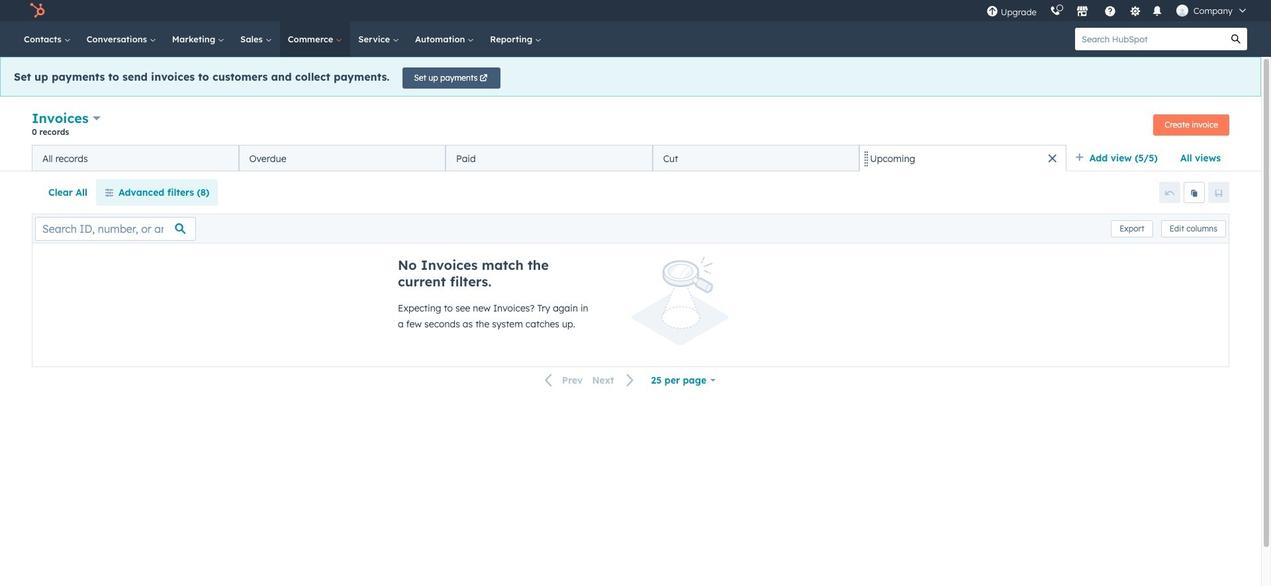 Task type: vqa. For each thing, say whether or not it's contained in the screenshot.
search id, number, or amount billed search box on the left of page
yes



Task type: locate. For each thing, give the bounding box(es) containing it.
Search HubSpot search field
[[1076, 28, 1226, 50]]

banner
[[32, 109, 1230, 145]]

menu
[[980, 0, 1256, 21]]

pagination navigation
[[537, 372, 643, 390]]

Search ID, number, or amount billed search field
[[35, 217, 196, 241]]



Task type: describe. For each thing, give the bounding box(es) containing it.
jacob simon image
[[1177, 5, 1189, 17]]

marketplaces image
[[1077, 6, 1089, 18]]



